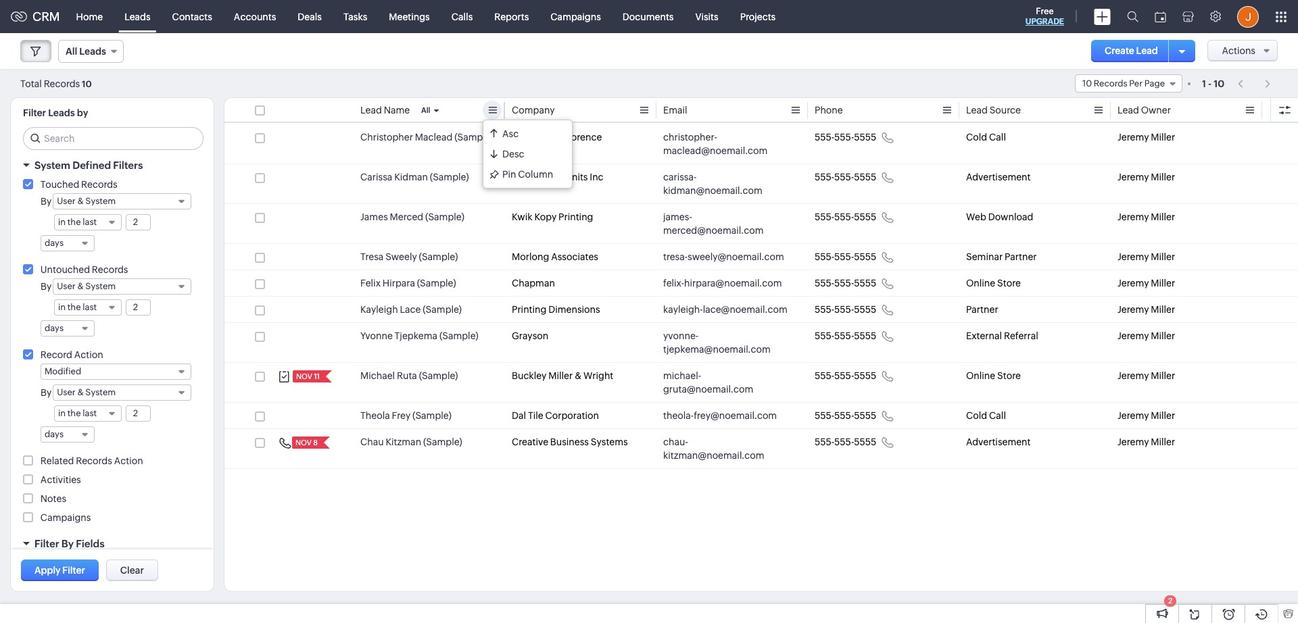 Task type: describe. For each thing, give the bounding box(es) containing it.
records for total
[[44, 78, 80, 89]]

tresa sweely (sample) link
[[360, 250, 458, 264]]

records for related
[[76, 456, 112, 467]]

555-555-5555 for theola-frey@noemail.com
[[815, 411, 877, 421]]

projects link
[[729, 0, 787, 33]]

nov 8 link
[[292, 437, 319, 449]]

(sample) for tresa sweely (sample)
[[419, 252, 458, 262]]

morlong associates
[[512, 252, 599, 262]]

clear
[[120, 565, 144, 576]]

documents link
[[612, 0, 685, 33]]

james- merced@noemail.com
[[663, 212, 764, 236]]

10 for 1 - 10
[[1214, 78, 1225, 89]]

christopher maclead (sample) link
[[360, 131, 494, 144]]

yvonne- tjepkema@noemail.com link
[[663, 329, 788, 356]]

reports link
[[484, 0, 540, 33]]

external
[[966, 331, 1002, 342]]

555-555-5555 for michael- gruta@noemail.com
[[815, 371, 877, 381]]

michael ruta (sample) link
[[360, 369, 458, 383]]

(sample) for chau kitzman (sample)
[[423, 437, 462, 448]]

0 vertical spatial campaigns
[[551, 11, 601, 22]]

call for christopher- maclead@noemail.com
[[989, 132, 1006, 143]]

home
[[76, 11, 103, 22]]

user & system for touched
[[57, 196, 116, 206]]

cold call for theola-frey@noemail.com
[[966, 411, 1006, 421]]

3 user & system from the top
[[57, 388, 116, 398]]

(sample) for felix hirpara (sample)
[[417, 278, 456, 289]]

10 inside field
[[1083, 78, 1092, 89]]

& for user & system field associated with touched records
[[77, 196, 84, 206]]

3 days from the top
[[45, 429, 64, 440]]

miller for james- merced@noemail.com
[[1151, 212, 1176, 223]]

morlong
[[512, 252, 549, 262]]

filters
[[113, 160, 143, 171]]

total
[[20, 78, 42, 89]]

calls
[[452, 11, 473, 22]]

10 Records Per Page field
[[1075, 74, 1183, 93]]

miller for carissa- kidman@noemail.com
[[1151, 172, 1176, 183]]

apply filter button
[[21, 560, 99, 582]]

nov 11 link
[[293, 371, 321, 383]]

kwik
[[512, 212, 533, 223]]

seminar
[[966, 252, 1003, 262]]

theola-
[[663, 411, 694, 421]]

kayleigh lace (sample)
[[360, 304, 462, 315]]

profile element
[[1230, 0, 1267, 33]]

days for untouched records
[[45, 323, 64, 333]]

hirpara@noemail.com
[[684, 278, 782, 289]]

online store for felix-hirpara@noemail.com
[[966, 278, 1021, 289]]

miller for christopher- maclead@noemail.com
[[1151, 132, 1176, 143]]

5555 for carissa- kidman@noemail.com
[[854, 172, 877, 183]]

the for untouched
[[67, 302, 81, 312]]

5555 for theola-frey@noemail.com
[[854, 411, 877, 421]]

the for touched
[[67, 217, 81, 227]]

yvonne- tjepkema@noemail.com
[[663, 331, 771, 355]]

user & system field for touched records
[[53, 193, 191, 210]]

search image
[[1127, 11, 1139, 22]]

nov for michael
[[296, 373, 312, 381]]

5555 for felix-hirpara@noemail.com
[[854, 278, 877, 289]]

555-555-5555 for felix-hirpara@noemail.com
[[815, 278, 877, 289]]

5555 for kayleigh-lace@noemail.com
[[854, 304, 877, 315]]

online for michael- gruta@noemail.com
[[966, 371, 996, 381]]

records for untouched
[[92, 264, 128, 275]]

modified
[[45, 367, 81, 377]]

external referral
[[966, 331, 1039, 342]]

christopher- maclead@noemail.com link
[[663, 131, 788, 158]]

phone
[[815, 105, 843, 116]]

rangoni of florence
[[512, 132, 602, 143]]

all for all
[[421, 106, 431, 114]]

christopher- maclead@noemail.com
[[663, 132, 768, 156]]

filter by fields button
[[11, 532, 214, 556]]

lace@noemail.com
[[703, 304, 788, 315]]

desc
[[502, 149, 525, 160]]

(sample) for carissa kidman (sample)
[[430, 172, 469, 183]]

yvonne
[[360, 331, 393, 342]]

3 in from the top
[[58, 408, 66, 419]]

kayleigh-lace@noemail.com
[[663, 304, 788, 315]]

system for untouched records user & system field
[[85, 281, 116, 291]]

carissa kidman (sample)
[[360, 172, 469, 183]]

column
[[518, 169, 553, 180]]

advertisement for chau- kitzman@noemail.com
[[966, 437, 1031, 448]]

james-
[[663, 212, 692, 223]]

all for all leads
[[66, 46, 77, 57]]

miller for chau- kitzman@noemail.com
[[1151, 437, 1176, 448]]

profile image
[[1238, 6, 1259, 27]]

jeremy for james- merced@noemail.com
[[1118, 212, 1149, 223]]

visits
[[696, 11, 719, 22]]

online store for michael- gruta@noemail.com
[[966, 371, 1021, 381]]

james merced (sample)
[[360, 212, 465, 223]]

wright
[[584, 371, 614, 381]]

cold call for christopher- maclead@noemail.com
[[966, 132, 1006, 143]]

nov 8
[[296, 439, 318, 447]]

& for 3rd user & system field
[[77, 388, 84, 398]]

tjepkema
[[395, 331, 438, 342]]

chau- kitzman@noemail.com link
[[663, 436, 788, 463]]

sweely@noemail.com
[[688, 252, 784, 262]]

documents
[[623, 11, 674, 22]]

ruta
[[397, 371, 417, 381]]

gruta@noemail.com
[[663, 384, 754, 395]]

jeremy for christopher- maclead@noemail.com
[[1118, 132, 1149, 143]]

record
[[40, 350, 72, 360]]

company
[[512, 105, 555, 116]]

michael- gruta@noemail.com link
[[663, 369, 788, 396]]

apply filter
[[34, 565, 85, 576]]

2 horizontal spatial leads
[[125, 11, 151, 22]]

555-555-5555 for christopher- maclead@noemail.com
[[815, 132, 877, 143]]

leads for filter leads by
[[48, 108, 75, 118]]

1 - 10
[[1202, 78, 1225, 89]]

visits link
[[685, 0, 729, 33]]

of
[[551, 132, 562, 143]]

jeremy miller for james- merced@noemail.com
[[1118, 212, 1176, 223]]

in for touched
[[58, 217, 66, 227]]

jeremy miller for christopher- maclead@noemail.com
[[1118, 132, 1176, 143]]

jeremy for kayleigh-lace@noemail.com
[[1118, 304, 1149, 315]]

by for user & system field associated with touched records
[[41, 196, 52, 207]]

chau- kitzman@noemail.com
[[663, 437, 765, 461]]

call for theola-frey@noemail.com
[[989, 411, 1006, 421]]

advertisement for carissa- kidman@noemail.com
[[966, 172, 1031, 183]]

tjepkema@noemail.com
[[663, 344, 771, 355]]

create menu image
[[1094, 8, 1111, 25]]

555-555-5555 for tresa-sweely@noemail.com
[[815, 252, 877, 262]]

felix-hirpara@noemail.com
[[663, 278, 782, 289]]

jeremy for michael- gruta@noemail.com
[[1118, 371, 1149, 381]]

8
[[313, 439, 318, 447]]

campaigns link
[[540, 0, 612, 33]]

(sample) for michael ruta (sample)
[[419, 371, 458, 381]]

& inside row group
[[575, 371, 582, 381]]

miller for michael- gruta@noemail.com
[[1151, 371, 1176, 381]]

deals link
[[287, 0, 333, 33]]

in the last for touched
[[58, 217, 97, 227]]

10 records per page
[[1083, 78, 1165, 89]]

yvonne-
[[663, 331, 699, 342]]

3 days field from the top
[[41, 427, 95, 443]]

user & system field for untouched records
[[53, 279, 191, 295]]

projects
[[740, 11, 776, 22]]

asc
[[502, 128, 519, 139]]

& for untouched records user & system field
[[77, 281, 84, 291]]

miller for yvonne- tjepkema@noemail.com
[[1151, 331, 1176, 342]]

5555 for christopher- maclead@noemail.com
[[854, 132, 877, 143]]

michael ruta (sample)
[[360, 371, 458, 381]]

1 vertical spatial printing
[[512, 304, 547, 315]]

lead name
[[360, 105, 410, 116]]

jeremy for carissa- kidman@noemail.com
[[1118, 172, 1149, 183]]

(sample) for kayleigh lace (sample)
[[423, 304, 462, 315]]

free upgrade
[[1026, 6, 1065, 26]]

3 last from the top
[[83, 408, 97, 419]]

lead for lead name
[[360, 105, 382, 116]]

miller for felix-hirpara@noemail.com
[[1151, 278, 1176, 289]]

store for michael- gruta@noemail.com
[[998, 371, 1021, 381]]

felix hirpara (sample) link
[[360, 277, 456, 290]]

555-555-5555 for kayleigh-lace@noemail.com
[[815, 304, 877, 315]]

555-555-5555 for yvonne- tjepkema@noemail.com
[[815, 331, 877, 342]]

buckley miller & wright
[[512, 371, 614, 381]]

filter for filter leads by
[[23, 108, 46, 118]]

total records 10
[[20, 78, 92, 89]]

upgrade
[[1026, 17, 1065, 26]]

jeremy for felix-hirpara@noemail.com
[[1118, 278, 1149, 289]]

actions
[[1222, 45, 1256, 56]]

tresa-sweely@noemail.com link
[[663, 250, 784, 264]]

lace
[[400, 304, 421, 315]]

hirpara
[[383, 278, 415, 289]]



Task type: vqa. For each thing, say whether or not it's contained in the screenshot.


Task type: locate. For each thing, give the bounding box(es) containing it.
555-
[[815, 132, 835, 143], [835, 132, 854, 143], [815, 172, 835, 183], [835, 172, 854, 183], [815, 212, 835, 223], [835, 212, 854, 223], [815, 252, 835, 262], [835, 252, 854, 262], [815, 278, 835, 289], [835, 278, 854, 289], [815, 304, 835, 315], [835, 304, 854, 315], [815, 331, 835, 342], [835, 331, 854, 342], [815, 371, 835, 381], [835, 371, 854, 381], [815, 411, 835, 421], [835, 411, 854, 421], [815, 437, 835, 448], [835, 437, 854, 448]]

0 vertical spatial last
[[83, 217, 97, 227]]

defined
[[73, 160, 111, 171]]

2 in the last field from the top
[[54, 300, 122, 316]]

(sample) for theola frey (sample)
[[413, 411, 452, 421]]

5 jeremy miller from the top
[[1118, 278, 1176, 289]]

1 vertical spatial last
[[83, 302, 97, 312]]

theola-frey@noemail.com link
[[663, 409, 777, 423]]

navigation
[[1232, 74, 1278, 93]]

3 jeremy from the top
[[1118, 212, 1149, 223]]

filter for filter by fields
[[34, 538, 59, 550]]

days field for touched
[[41, 235, 95, 252]]

1 vertical spatial days field
[[41, 321, 95, 337]]

3 in the last field from the top
[[54, 406, 122, 422]]

in the last
[[58, 217, 97, 227], [58, 302, 97, 312], [58, 408, 97, 419]]

in the last down touched records
[[58, 217, 97, 227]]

3 jeremy miller from the top
[[1118, 212, 1176, 223]]

1 vertical spatial campaigns
[[40, 513, 91, 523]]

1 vertical spatial in the last field
[[54, 300, 122, 316]]

0 vertical spatial all
[[66, 46, 77, 57]]

10 left per
[[1083, 78, 1092, 89]]

1 vertical spatial in the last
[[58, 302, 97, 312]]

user for untouched
[[57, 281, 75, 291]]

deals
[[298, 11, 322, 22]]

days field up record action
[[41, 321, 95, 337]]

0 vertical spatial in the last
[[58, 217, 97, 227]]

system down touched records
[[85, 196, 116, 206]]

days field for untouched
[[41, 321, 95, 337]]

related
[[40, 456, 74, 467]]

10 up by
[[82, 79, 92, 89]]

user & system field down 'untouched records'
[[53, 279, 191, 295]]

0 horizontal spatial printing
[[512, 304, 547, 315]]

0 horizontal spatial action
[[74, 350, 103, 360]]

8 jeremy from the top
[[1118, 371, 1149, 381]]

4 jeremy from the top
[[1118, 252, 1149, 262]]

lead for lead owner
[[1118, 105, 1139, 116]]

untouched records
[[40, 264, 128, 275]]

1 vertical spatial all
[[421, 106, 431, 114]]

1 user from the top
[[57, 196, 75, 206]]

miller for theola-frey@noemail.com
[[1151, 411, 1176, 421]]

kayleigh lace (sample) link
[[360, 303, 462, 317]]

1 days from the top
[[45, 238, 64, 248]]

2 vertical spatial the
[[67, 408, 81, 419]]

by left 'fields'
[[61, 538, 74, 550]]

user for touched
[[57, 196, 75, 206]]

online down external
[[966, 371, 996, 381]]

0 vertical spatial days field
[[41, 235, 95, 252]]

2 user & system from the top
[[57, 281, 116, 291]]

lead down the 10 records per page field
[[1118, 105, 1139, 116]]

online store down external referral
[[966, 371, 1021, 381]]

filter by fields
[[34, 538, 105, 550]]

(sample) left asc at the left top
[[455, 132, 494, 143]]

1 vertical spatial online store
[[966, 371, 1021, 381]]

contacts link
[[161, 0, 223, 33]]

2 vertical spatial leads
[[48, 108, 75, 118]]

campaigns
[[551, 11, 601, 22], [40, 513, 91, 523]]

4 5555 from the top
[[854, 252, 877, 262]]

1 horizontal spatial campaigns
[[551, 11, 601, 22]]

9 555-555-5555 from the top
[[815, 411, 877, 421]]

& down modified
[[77, 388, 84, 398]]

(sample) for james merced (sample)
[[425, 212, 465, 223]]

kitzman@noemail.com
[[663, 450, 765, 461]]

7 5555 from the top
[[854, 331, 877, 342]]

1 555-555-5555 from the top
[[815, 132, 877, 143]]

1 vertical spatial nov
[[296, 439, 312, 447]]

9 jeremy miller from the top
[[1118, 411, 1176, 421]]

days up related
[[45, 429, 64, 440]]

10
[[1214, 78, 1225, 89], [1083, 78, 1092, 89], [82, 79, 92, 89]]

user & system field down filters
[[53, 193, 191, 210]]

1 cold call from the top
[[966, 132, 1006, 143]]

5555 for michael- gruta@noemail.com
[[854, 371, 877, 381]]

records for 10
[[1094, 78, 1128, 89]]

kwik kopy printing
[[512, 212, 593, 223]]

(sample) right lace
[[423, 304, 462, 315]]

0 vertical spatial printing
[[559, 212, 593, 223]]

nov left 8
[[296, 439, 312, 447]]

system up touched
[[34, 160, 70, 171]]

in the last field
[[54, 214, 122, 231], [54, 300, 122, 316], [54, 406, 122, 422]]

leads
[[125, 11, 151, 22], [79, 46, 106, 57], [48, 108, 75, 118]]

(sample) right the sweely
[[419, 252, 458, 262]]

8 5555 from the top
[[854, 371, 877, 381]]

1 vertical spatial days
[[45, 323, 64, 333]]

user & system down touched records
[[57, 196, 116, 206]]

5555 for yvonne- tjepkema@noemail.com
[[854, 331, 877, 342]]

8 555-555-5555 from the top
[[815, 371, 877, 381]]

0 vertical spatial call
[[989, 132, 1006, 143]]

None text field
[[126, 406, 150, 421]]

records down defined
[[81, 179, 117, 190]]

chau kitzman (sample) link
[[360, 436, 462, 449]]

555-555-5555 for james- merced@noemail.com
[[815, 212, 877, 223]]

jeremy miller for chau- kitzman@noemail.com
[[1118, 437, 1176, 448]]

filter inside button
[[62, 565, 85, 576]]

2 jeremy miller from the top
[[1118, 172, 1176, 183]]

all
[[66, 46, 77, 57], [421, 106, 431, 114]]

filter up "apply" at the bottom left of page
[[34, 538, 59, 550]]

last for touched
[[83, 217, 97, 227]]

1 in the last from the top
[[58, 217, 97, 227]]

All Leads field
[[58, 40, 124, 63]]

online for felix-hirpara@noemail.com
[[966, 278, 996, 289]]

florence
[[564, 132, 602, 143]]

yvonne tjepkema (sample)
[[360, 331, 479, 342]]

0 vertical spatial cold
[[966, 132, 988, 143]]

records inside field
[[1094, 78, 1128, 89]]

1 online from the top
[[966, 278, 996, 289]]

Modified field
[[41, 364, 191, 380]]

(sample) right kidman
[[430, 172, 469, 183]]

filter inside dropdown button
[[34, 538, 59, 550]]

by for untouched records user & system field
[[41, 281, 52, 292]]

2 days field from the top
[[41, 321, 95, 337]]

2 cold from the top
[[966, 411, 988, 421]]

cold for theola-frey@noemail.com
[[966, 411, 988, 421]]

records right "untouched"
[[92, 264, 128, 275]]

7 555-555-5555 from the top
[[815, 331, 877, 342]]

lead source
[[966, 105, 1021, 116]]

1 user & system field from the top
[[53, 193, 191, 210]]

merced
[[390, 212, 424, 223]]

calendar image
[[1155, 11, 1167, 22]]

1 vertical spatial filter
[[34, 538, 59, 550]]

2 the from the top
[[67, 302, 81, 312]]

days up "untouched"
[[45, 238, 64, 248]]

the down "untouched"
[[67, 302, 81, 312]]

lead owner
[[1118, 105, 1171, 116]]

2 vertical spatial user & system field
[[53, 385, 191, 401]]

by down modified
[[41, 388, 52, 398]]

tresa sweely (sample)
[[360, 252, 458, 262]]

9 jeremy from the top
[[1118, 411, 1149, 421]]

kitzman
[[386, 437, 421, 448]]

& left wright
[[575, 371, 582, 381]]

kidman
[[394, 172, 428, 183]]

leads link
[[114, 0, 161, 33]]

2 vertical spatial user & system
[[57, 388, 116, 398]]

in down modified
[[58, 408, 66, 419]]

leads for all leads
[[79, 46, 106, 57]]

system for 3rd user & system field
[[85, 388, 116, 398]]

by for 3rd user & system field
[[41, 388, 52, 398]]

user & system field down modified field
[[53, 385, 191, 401]]

1 online store from the top
[[966, 278, 1021, 289]]

7 jeremy miller from the top
[[1118, 331, 1176, 342]]

lead right create
[[1137, 45, 1158, 56]]

0 vertical spatial store
[[998, 278, 1021, 289]]

system
[[34, 160, 70, 171], [85, 196, 116, 206], [85, 281, 116, 291], [85, 388, 116, 398]]

create menu element
[[1086, 0, 1119, 33]]

jeremy
[[1118, 132, 1149, 143], [1118, 172, 1149, 183], [1118, 212, 1149, 223], [1118, 252, 1149, 262], [1118, 278, 1149, 289], [1118, 304, 1149, 315], [1118, 331, 1149, 342], [1118, 371, 1149, 381], [1118, 411, 1149, 421], [1118, 437, 1149, 448]]

days field
[[41, 235, 95, 252], [41, 321, 95, 337], [41, 427, 95, 443]]

6 jeremy from the top
[[1118, 304, 1149, 315]]

10 jeremy miller from the top
[[1118, 437, 1176, 448]]

home link
[[65, 0, 114, 33]]

0 vertical spatial days
[[45, 238, 64, 248]]

10 right -
[[1214, 78, 1225, 89]]

1 horizontal spatial partner
[[1005, 252, 1037, 262]]

last
[[83, 217, 97, 227], [83, 302, 97, 312], [83, 408, 97, 419]]

1 vertical spatial advertisement
[[966, 437, 1031, 448]]

0 vertical spatial in the last field
[[54, 214, 122, 231]]

seminar partner
[[966, 252, 1037, 262]]

the down touched records
[[67, 217, 81, 227]]

10 for total records 10
[[82, 79, 92, 89]]

1 vertical spatial store
[[998, 371, 1021, 381]]

(sample) inside "link"
[[455, 132, 494, 143]]

2 vertical spatial days field
[[41, 427, 95, 443]]

0 vertical spatial action
[[74, 350, 103, 360]]

0 vertical spatial in
[[58, 217, 66, 227]]

(sample) right frey
[[413, 411, 452, 421]]

2 vertical spatial in the last field
[[54, 406, 122, 422]]

1 in from the top
[[58, 217, 66, 227]]

days field up "untouched"
[[41, 235, 95, 252]]

1 vertical spatial cold call
[[966, 411, 1006, 421]]

miller for kayleigh-lace@noemail.com
[[1151, 304, 1176, 315]]

apply
[[34, 565, 61, 576]]

2 horizontal spatial 10
[[1214, 78, 1225, 89]]

7 jeremy from the top
[[1118, 331, 1149, 342]]

user down touched
[[57, 196, 75, 206]]

Search text field
[[24, 128, 203, 149]]

records up filter leads by at top
[[44, 78, 80, 89]]

records
[[44, 78, 80, 89], [1094, 78, 1128, 89], [81, 179, 117, 190], [92, 264, 128, 275], [76, 456, 112, 467]]

user & system down modified
[[57, 388, 116, 398]]

6 5555 from the top
[[854, 304, 877, 315]]

campaigns right 'reports' link at the top
[[551, 11, 601, 22]]

maclead
[[415, 132, 453, 143]]

jeremy miller for carissa- kidman@noemail.com
[[1118, 172, 1176, 183]]

1 last from the top
[[83, 217, 97, 227]]

10 inside total records 10
[[82, 79, 92, 89]]

system inside dropdown button
[[34, 160, 70, 171]]

0 horizontal spatial all
[[66, 46, 77, 57]]

last down 'untouched records'
[[83, 302, 97, 312]]

0 vertical spatial the
[[67, 217, 81, 227]]

2 user & system field from the top
[[53, 279, 191, 295]]

felix-hirpara@noemail.com link
[[663, 277, 782, 290]]

by down touched
[[41, 196, 52, 207]]

search element
[[1119, 0, 1147, 33]]

kayleigh-lace@noemail.com link
[[663, 303, 788, 317]]

in the last for untouched
[[58, 302, 97, 312]]

3 user from the top
[[57, 388, 75, 398]]

by
[[77, 108, 88, 118]]

0 horizontal spatial leads
[[48, 108, 75, 118]]

in the last down 'untouched records'
[[58, 302, 97, 312]]

2 jeremy from the top
[[1118, 172, 1149, 183]]

0 vertical spatial user & system
[[57, 196, 116, 206]]

in down touched
[[58, 217, 66, 227]]

0 vertical spatial online store
[[966, 278, 1021, 289]]

maclead@noemail.com
[[663, 145, 768, 156]]

in the last field down 'untouched records'
[[54, 300, 122, 316]]

the
[[67, 217, 81, 227], [67, 302, 81, 312], [67, 408, 81, 419]]

0 vertical spatial leads
[[125, 11, 151, 22]]

associates
[[551, 252, 599, 262]]

carissa kidman (sample) link
[[360, 170, 469, 184]]

2 5555 from the top
[[854, 172, 877, 183]]

records for touched
[[81, 179, 117, 190]]

system for user & system field associated with touched records
[[85, 196, 116, 206]]

5 555-555-5555 from the top
[[815, 278, 877, 289]]

jeremy miller for yvonne- tjepkema@noemail.com
[[1118, 331, 1176, 342]]

user down "untouched"
[[57, 281, 75, 291]]

inc
[[590, 172, 604, 183]]

last for untouched
[[83, 302, 97, 312]]

theola frey (sample) link
[[360, 409, 452, 423]]

2 days from the top
[[45, 323, 64, 333]]

(sample) for christopher maclead (sample)
[[455, 132, 494, 143]]

3 in the last from the top
[[58, 408, 97, 419]]

tasks
[[344, 11, 367, 22]]

miller
[[1151, 132, 1176, 143], [1151, 172, 1176, 183], [1151, 212, 1176, 223], [1151, 252, 1176, 262], [1151, 278, 1176, 289], [1151, 304, 1176, 315], [1151, 331, 1176, 342], [549, 371, 573, 381], [1151, 371, 1176, 381], [1151, 411, 1176, 421], [1151, 437, 1176, 448]]

lead
[[1137, 45, 1158, 56], [360, 105, 382, 116], [966, 105, 988, 116], [1118, 105, 1139, 116]]

(sample) right merced
[[425, 212, 465, 223]]

cold for christopher- maclead@noemail.com
[[966, 132, 988, 143]]

in the last field for untouched
[[54, 300, 122, 316]]

theola-frey@noemail.com
[[663, 411, 777, 421]]

all up total records 10
[[66, 46, 77, 57]]

(sample) right kitzman
[[423, 437, 462, 448]]

10 5555 from the top
[[854, 437, 877, 448]]

5 5555 from the top
[[854, 278, 877, 289]]

2 user from the top
[[57, 281, 75, 291]]

1 jeremy from the top
[[1118, 132, 1149, 143]]

2 vertical spatial user
[[57, 388, 75, 398]]

meetings link
[[378, 0, 441, 33]]

User & System field
[[53, 193, 191, 210], [53, 279, 191, 295], [53, 385, 191, 401]]

1 days field from the top
[[41, 235, 95, 252]]

5555 for tresa-sweely@noemail.com
[[854, 252, 877, 262]]

store down seminar partner
[[998, 278, 1021, 289]]

2 advertisement from the top
[[966, 437, 1031, 448]]

miller for tresa-sweely@noemail.com
[[1151, 252, 1176, 262]]

my
[[527, 172, 541, 183]]

jeremy miller for felix-hirpara@noemail.com
[[1118, 278, 1176, 289]]

records left per
[[1094, 78, 1128, 89]]

felix
[[360, 278, 381, 289]]

campaigns down notes
[[40, 513, 91, 523]]

untouched
[[40, 264, 90, 275]]

filter right "apply" at the bottom left of page
[[62, 565, 85, 576]]

1 horizontal spatial leads
[[79, 46, 106, 57]]

printing up grayson
[[512, 304, 547, 315]]

records right related
[[76, 456, 112, 467]]

tresa
[[360, 252, 384, 262]]

0 horizontal spatial partner
[[966, 304, 999, 315]]

10 555-555-5555 from the top
[[815, 437, 877, 448]]

0 vertical spatial user
[[57, 196, 75, 206]]

days field up related
[[41, 427, 95, 443]]

leads inside field
[[79, 46, 106, 57]]

1 vertical spatial action
[[114, 456, 143, 467]]

jeremy for chau- kitzman@noemail.com
[[1118, 437, 1149, 448]]

2 store from the top
[[998, 371, 1021, 381]]

online store down seminar partner
[[966, 278, 1021, 289]]

& down 'untouched records'
[[77, 281, 84, 291]]

0 vertical spatial filter
[[23, 108, 46, 118]]

last down touched records
[[83, 217, 97, 227]]

3 5555 from the top
[[854, 212, 877, 223]]

4 jeremy miller from the top
[[1118, 252, 1176, 262]]

2 online from the top
[[966, 371, 996, 381]]

jeremy for tresa-sweely@noemail.com
[[1118, 252, 1149, 262]]

& down touched records
[[77, 196, 84, 206]]

online down seminar
[[966, 278, 996, 289]]

1 the from the top
[[67, 217, 81, 227]]

fields
[[76, 538, 105, 550]]

1 horizontal spatial 10
[[1083, 78, 1092, 89]]

user & system down 'untouched records'
[[57, 281, 116, 291]]

1 vertical spatial leads
[[79, 46, 106, 57]]

&
[[77, 196, 84, 206], [77, 281, 84, 291], [575, 371, 582, 381], [77, 388, 84, 398]]

printing right the "kopy"
[[559, 212, 593, 223]]

2 last from the top
[[83, 302, 97, 312]]

user
[[57, 196, 75, 206], [57, 281, 75, 291], [57, 388, 75, 398]]

systems
[[591, 437, 628, 448]]

store down external referral
[[998, 371, 1021, 381]]

the down modified
[[67, 408, 81, 419]]

in the last down modified
[[58, 408, 97, 419]]

2 cold call from the top
[[966, 411, 1006, 421]]

9 5555 from the top
[[854, 411, 877, 421]]

2 online store from the top
[[966, 371, 1021, 381]]

0 vertical spatial cold call
[[966, 132, 1006, 143]]

1 in the last field from the top
[[54, 214, 122, 231]]

related records action
[[40, 456, 143, 467]]

2 call from the top
[[989, 411, 1006, 421]]

michael- gruta@noemail.com
[[663, 371, 754, 395]]

store for felix-hirpara@noemail.com
[[998, 278, 1021, 289]]

1 vertical spatial call
[[989, 411, 1006, 421]]

2 in from the top
[[58, 302, 66, 312]]

system down 'untouched records'
[[85, 281, 116, 291]]

days up record
[[45, 323, 64, 333]]

(sample)
[[455, 132, 494, 143], [430, 172, 469, 183], [425, 212, 465, 223], [419, 252, 458, 262], [417, 278, 456, 289], [423, 304, 462, 315], [440, 331, 479, 342], [419, 371, 458, 381], [413, 411, 452, 421], [423, 437, 462, 448]]

0 vertical spatial nov
[[296, 373, 312, 381]]

0 vertical spatial advertisement
[[966, 172, 1031, 183]]

2 555-555-5555 from the top
[[815, 172, 877, 183]]

555-555-5555 for chau- kitzman@noemail.com
[[815, 437, 877, 448]]

1 cold from the top
[[966, 132, 988, 143]]

6 jeremy miller from the top
[[1118, 304, 1176, 315]]

1
[[1202, 78, 1207, 89]]

1 horizontal spatial all
[[421, 106, 431, 114]]

dal tile corporation
[[512, 411, 599, 421]]

lead inside button
[[1137, 45, 1158, 56]]

jeremy for yvonne- tjepkema@noemail.com
[[1118, 331, 1149, 342]]

5555 for chau- kitzman@noemail.com
[[854, 437, 877, 448]]

(sample) right tjepkema
[[440, 331, 479, 342]]

lead left source at the top right of page
[[966, 105, 988, 116]]

1 horizontal spatial printing
[[559, 212, 593, 223]]

1 vertical spatial the
[[67, 302, 81, 312]]

partner right seminar
[[1005, 252, 1037, 262]]

1 horizontal spatial action
[[114, 456, 143, 467]]

last up related records action
[[83, 408, 97, 419]]

crm link
[[11, 9, 60, 24]]

theola
[[360, 411, 390, 421]]

christopher-
[[663, 132, 718, 143]]

jeremy miller for theola-frey@noemail.com
[[1118, 411, 1176, 421]]

all inside field
[[66, 46, 77, 57]]

dal
[[512, 411, 526, 421]]

8 jeremy miller from the top
[[1118, 371, 1176, 381]]

james merced (sample) link
[[360, 210, 465, 224]]

3 the from the top
[[67, 408, 81, 419]]

2 vertical spatial in the last
[[58, 408, 97, 419]]

in for untouched
[[58, 302, 66, 312]]

4 555-555-5555 from the top
[[815, 252, 877, 262]]

2
[[1169, 597, 1173, 605]]

(sample) up kayleigh lace (sample) link
[[417, 278, 456, 289]]

in down "untouched"
[[58, 302, 66, 312]]

1 vertical spatial cold
[[966, 411, 988, 421]]

(sample) right "ruta"
[[419, 371, 458, 381]]

jeremy miller for kayleigh-lace@noemail.com
[[1118, 304, 1176, 315]]

3 555-555-5555 from the top
[[815, 212, 877, 223]]

1 call from the top
[[989, 132, 1006, 143]]

None text field
[[126, 215, 150, 230], [126, 300, 150, 315], [126, 215, 150, 230], [126, 300, 150, 315]]

system defined filters button
[[11, 154, 214, 177]]

in the last field down touched records
[[54, 214, 122, 231]]

0 vertical spatial user & system field
[[53, 193, 191, 210]]

nov left 11
[[296, 373, 312, 381]]

1 vertical spatial in
[[58, 302, 66, 312]]

printing dimensions
[[512, 304, 600, 315]]

nov for chau
[[296, 439, 312, 447]]

leads left by
[[48, 108, 75, 118]]

by down "untouched"
[[41, 281, 52, 292]]

leads down home
[[79, 46, 106, 57]]

user down modified
[[57, 388, 75, 398]]

1 vertical spatial user & system field
[[53, 279, 191, 295]]

555-555-5555 for carissa- kidman@noemail.com
[[815, 172, 877, 183]]

days
[[45, 238, 64, 248], [45, 323, 64, 333], [45, 429, 64, 440]]

in the last field for touched
[[54, 214, 122, 231]]

lead left name
[[360, 105, 382, 116]]

5 jeremy from the top
[[1118, 278, 1149, 289]]

touched
[[40, 179, 79, 190]]

owner
[[1141, 105, 1171, 116]]

filter down total
[[23, 108, 46, 118]]

1 user & system from the top
[[57, 196, 116, 206]]

10 jeremy from the top
[[1118, 437, 1149, 448]]

advertisement
[[966, 172, 1031, 183], [966, 437, 1031, 448]]

0 vertical spatial partner
[[1005, 252, 1037, 262]]

2 in the last from the top
[[58, 302, 97, 312]]

(sample) for yvonne tjepkema (sample)
[[440, 331, 479, 342]]

6 555-555-5555 from the top
[[815, 304, 877, 315]]

(sample) inside 'link'
[[440, 331, 479, 342]]

jeremy miller for michael- gruta@noemail.com
[[1118, 371, 1176, 381]]

2 vertical spatial days
[[45, 429, 64, 440]]

nov
[[296, 373, 312, 381], [296, 439, 312, 447]]

days for touched records
[[45, 238, 64, 248]]

page
[[1145, 78, 1165, 89]]

1 5555 from the top
[[854, 132, 877, 143]]

partner up external
[[966, 304, 999, 315]]

2 vertical spatial filter
[[62, 565, 85, 576]]

felix-
[[663, 278, 684, 289]]

in the last field up related records action
[[54, 406, 122, 422]]

5555 for james- merced@noemail.com
[[854, 212, 877, 223]]

leads right home
[[125, 11, 151, 22]]

1 vertical spatial partner
[[966, 304, 999, 315]]

1 vertical spatial user & system
[[57, 281, 116, 291]]

all up christopher maclead (sample)
[[421, 106, 431, 114]]

1 store from the top
[[998, 278, 1021, 289]]

lead for lead source
[[966, 105, 988, 116]]

1 advertisement from the top
[[966, 172, 1031, 183]]

chau-
[[663, 437, 688, 448]]

0 horizontal spatial campaigns
[[40, 513, 91, 523]]

0 horizontal spatial 10
[[82, 79, 92, 89]]

0 vertical spatial online
[[966, 278, 996, 289]]

system down modified field
[[85, 388, 116, 398]]

-
[[1209, 78, 1212, 89]]

merced@noemail.com
[[663, 225, 764, 236]]

3 user & system field from the top
[[53, 385, 191, 401]]

row group containing christopher maclead (sample)
[[225, 124, 1299, 469]]

1 vertical spatial online
[[966, 371, 996, 381]]

1 jeremy miller from the top
[[1118, 132, 1176, 143]]

row group
[[225, 124, 1299, 469]]

oh my goodknits inc
[[512, 172, 604, 183]]

1 vertical spatial user
[[57, 281, 75, 291]]

by inside dropdown button
[[61, 538, 74, 550]]

user & system for untouched
[[57, 281, 116, 291]]

2 vertical spatial in
[[58, 408, 66, 419]]

2 vertical spatial last
[[83, 408, 97, 419]]



